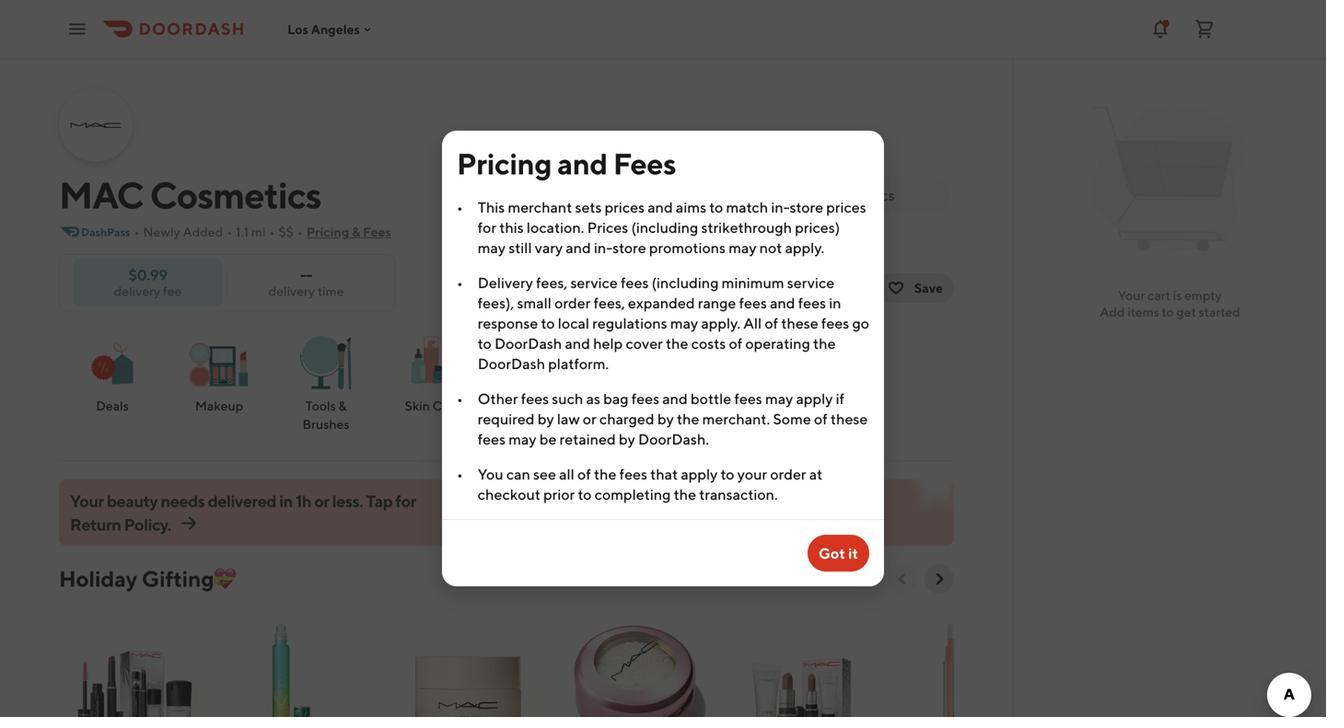 Task type: locate. For each thing, give the bounding box(es) containing it.
pricing and fees alert dialog
[[442, 131, 884, 587]]

see
[[533, 465, 556, 483]]

0 horizontal spatial fees,
[[536, 274, 567, 291]]

location.
[[527, 219, 584, 236]]

charged
[[599, 410, 654, 428]]

in- down prices
[[594, 239, 612, 256]]

holiday gifting💝 link
[[59, 564, 236, 594]]

1 vertical spatial fees
[[363, 224, 391, 239]]

fees up completing
[[619, 465, 647, 483]]

fragrances image
[[506, 331, 573, 389]]

your inside your beauty needs delivered in 1h or less. tap for return policy.
[[70, 491, 104, 511]]

mi
[[251, 224, 266, 239]]

at
[[809, 465, 823, 483]]

0 horizontal spatial or
[[314, 491, 329, 511]]

• left other
[[457, 390, 463, 407]]

in left 1h
[[279, 491, 293, 511]]

1 vertical spatial store
[[612, 239, 646, 256]]

for down this
[[478, 219, 496, 236]]

may
[[478, 239, 506, 256], [729, 239, 757, 256], [670, 314, 698, 332], [765, 390, 793, 407], [509, 431, 536, 448]]

fees up the "expanded"
[[621, 274, 649, 291]]

fees up aims
[[613, 146, 676, 181]]

expanded
[[628, 294, 695, 312]]

-- delivery time
[[268, 266, 344, 299]]

0 vertical spatial all
[[743, 314, 762, 332]]

the right operating
[[813, 335, 836, 352]]

0 vertical spatial for
[[478, 219, 496, 236]]

0 horizontal spatial service
[[570, 274, 618, 291]]

0 horizontal spatial in-
[[594, 239, 612, 256]]

fees, up the 'regulations' at the top of page
[[594, 294, 625, 312]]

(including up the "expanded"
[[652, 274, 719, 291]]

0 horizontal spatial prices
[[605, 198, 645, 216]]

deals image
[[79, 331, 145, 397]]

1 horizontal spatial your
[[1118, 288, 1145, 303]]

0 horizontal spatial for
[[395, 491, 416, 511]]

all inside "link"
[[838, 571, 855, 587]]

your
[[1118, 288, 1145, 303], [70, 491, 104, 511]]

& right tools
[[338, 398, 347, 413]]

1 vertical spatial order
[[770, 465, 806, 483]]

0 horizontal spatial in
[[279, 491, 293, 511]]

your for cart
[[1118, 288, 1145, 303]]

1 horizontal spatial apply
[[796, 390, 833, 407]]

service down prices)
[[787, 274, 835, 291]]

• left this
[[457, 198, 463, 216]]

pricing inside alert dialog
[[457, 146, 552, 181]]

may down the "expanded"
[[670, 314, 698, 332]]

1 vertical spatial or
[[314, 491, 329, 511]]

fees,
[[536, 274, 567, 291], [594, 294, 625, 312]]

and inside other fees such as bag fees and bottle fees may apply if required by law or charged by the merchant. some of these fees may be retained by doordash.
[[662, 390, 688, 407]]

0 vertical spatial &
[[352, 224, 360, 239]]

beauty
[[107, 491, 158, 511]]

may left be
[[509, 431, 536, 448]]

store
[[790, 198, 823, 216], [612, 239, 646, 256]]

1 horizontal spatial in
[[829, 294, 841, 312]]

1 vertical spatial pricing
[[306, 224, 349, 239]]

• left delivery
[[457, 274, 463, 291]]

or inside your beauty needs delivered in 1h or less. tap for return policy.
[[314, 491, 329, 511]]

fragrances link
[[494, 330, 586, 416]]

the inside other fees such as bag fees and bottle fees may apply if required by law or charged by the merchant. some of these fees may be retained by doordash.
[[677, 410, 699, 428]]

los
[[287, 21, 308, 37]]

tools & brushes link
[[280, 330, 372, 435]]

1 horizontal spatial in-
[[771, 198, 790, 216]]

0 horizontal spatial these
[[781, 314, 818, 332]]

may inside delivery fees, service fees (including minimum service fees), small order fees, expanded range fees and fees in response to local regulations may apply. all of these fees go to doordash and help cover the costs of operating the doordash platform.
[[670, 314, 698, 332]]

0 vertical spatial apply.
[[785, 239, 824, 256]]

delivery left fee
[[114, 284, 160, 299]]

prices up prices)
[[826, 198, 866, 216]]

m.a.c cosmetics sparkler zero chill eyeshadow image
[[559, 609, 711, 717]]

• left newly
[[134, 224, 139, 239]]

or up retained
[[583, 410, 596, 428]]

0 items, open order cart image
[[1193, 18, 1216, 40]]

and left 'bottle'
[[662, 390, 688, 407]]

holiday
[[59, 566, 137, 592]]

prices up prices
[[605, 198, 645, 216]]

of
[[765, 314, 778, 332], [729, 335, 742, 352], [814, 410, 828, 428], [577, 465, 591, 483]]

store down prices
[[612, 239, 646, 256]]

1 vertical spatial apply.
[[701, 314, 740, 332]]

fees up merchant.
[[734, 390, 762, 407]]

to up transaction.
[[721, 465, 734, 483]]

service
[[570, 274, 618, 291], [787, 274, 835, 291]]

less.
[[332, 491, 363, 511]]

fees
[[613, 146, 676, 181], [363, 224, 391, 239]]

1 vertical spatial for
[[395, 491, 416, 511]]

1 vertical spatial in-
[[594, 239, 612, 256]]

0 vertical spatial fees
[[613, 146, 676, 181]]

0 vertical spatial or
[[583, 410, 596, 428]]

los angeles
[[287, 21, 360, 37]]

0 horizontal spatial &
[[338, 398, 347, 413]]

accessories image
[[613, 331, 680, 397]]

may down the this
[[478, 239, 506, 256]]

of right all
[[577, 465, 591, 483]]

in- right match at the right
[[771, 198, 790, 216]]

0 vertical spatial in-
[[771, 198, 790, 216]]

doordash up other
[[478, 355, 545, 372]]

and up platform.
[[565, 335, 590, 352]]

0 vertical spatial order
[[555, 294, 591, 312]]

&
[[352, 224, 360, 239], [338, 398, 347, 413]]

apply inside you can see all of the fees that apply to your order at checkout prior to completing the transaction.
[[681, 465, 718, 483]]

delivery
[[114, 284, 160, 299], [268, 284, 315, 299]]

the up doordash.
[[677, 410, 699, 428]]

bag
[[603, 390, 629, 407]]

doordash down response
[[494, 335, 562, 352]]

1 horizontal spatial store
[[790, 198, 823, 216]]

to right aims
[[709, 198, 723, 216]]

1 horizontal spatial all
[[838, 571, 855, 587]]

these inside delivery fees, service fees (including minimum service fees), small order fees, expanded range fees and fees in response to local regulations may apply. all of these fees go to doordash and help cover the costs of operating the doordash platform.
[[781, 314, 818, 332]]

0 vertical spatial these
[[781, 314, 818, 332]]

1 horizontal spatial fees
[[613, 146, 676, 181]]

1 delivery from the left
[[114, 284, 160, 299]]

1 vertical spatial (including
[[652, 274, 719, 291]]

the down that
[[674, 486, 696, 503]]

you
[[478, 465, 503, 483]]

to
[[709, 198, 723, 216], [1162, 304, 1174, 320], [541, 314, 555, 332], [478, 335, 492, 352], [721, 465, 734, 483], [578, 486, 592, 503]]

and left aims
[[648, 198, 673, 216]]

retained
[[560, 431, 616, 448]]

2 prices from the left
[[826, 198, 866, 216]]

vary
[[535, 239, 563, 256]]

required
[[478, 410, 535, 428]]

save button
[[877, 273, 954, 303]]

by up doordash.
[[657, 410, 674, 428]]

1 vertical spatial these
[[831, 410, 868, 428]]

1 horizontal spatial apply.
[[785, 239, 824, 256]]

other fees such as bag fees and bottle fees may apply if required by law or charged by the merchant. some of these fees may be retained by doordash.
[[478, 390, 868, 448]]

(including up promotions
[[631, 219, 698, 236]]

not
[[759, 239, 782, 256]]

can
[[506, 465, 530, 483]]

0 vertical spatial in
[[829, 294, 841, 312]]

accessories link
[[600, 330, 692, 416]]

0 horizontal spatial store
[[612, 239, 646, 256]]

0 horizontal spatial pricing
[[306, 224, 349, 239]]

1 horizontal spatial these
[[831, 410, 868, 428]]

order left at
[[770, 465, 806, 483]]

pricing right $$
[[306, 224, 349, 239]]

or inside other fees such as bag fees and bottle fees may apply if required by law or charged by the merchant. some of these fees may be retained by doordash.
[[583, 410, 596, 428]]

1 horizontal spatial fees,
[[594, 294, 625, 312]]

the up completing
[[594, 465, 616, 483]]

apply left if
[[796, 390, 833, 407]]

& inside tools & brushes
[[338, 398, 347, 413]]

1 service from the left
[[570, 274, 618, 291]]

1.1
[[236, 224, 249, 239]]

apply.
[[785, 239, 824, 256], [701, 314, 740, 332]]

-
[[300, 266, 306, 284], [306, 266, 312, 284]]

apply right that
[[681, 465, 718, 483]]

regulations
[[592, 314, 667, 332]]

these
[[781, 314, 818, 332], [831, 410, 868, 428]]

pricing up this
[[457, 146, 552, 181]]

delivery fees, service fees (including minimum service fees), small order fees, expanded range fees and fees in response to local regulations may apply. all of these fees go to doordash and help cover the costs of operating the doordash platform.
[[478, 274, 869, 372]]

by up be
[[538, 410, 554, 428]]

0 horizontal spatial delivery
[[114, 284, 160, 299]]

to left the get
[[1162, 304, 1174, 320]]

fees
[[621, 274, 649, 291], [739, 294, 767, 312], [798, 294, 826, 312], [821, 314, 849, 332], [521, 390, 549, 407], [631, 390, 659, 407], [734, 390, 762, 407], [478, 431, 506, 448], [619, 465, 647, 483]]

skin care
[[405, 398, 461, 413]]

thermo-status best-sellers kit image
[[59, 609, 211, 717]]

apply. down prices)
[[785, 239, 824, 256]]

store up prices)
[[790, 198, 823, 216]]

holiday gifting💝
[[59, 566, 236, 592]]

tools
[[305, 398, 336, 413]]

these down if
[[831, 410, 868, 428]]

fees right $$
[[363, 224, 391, 239]]

fees, up small
[[536, 274, 567, 291]]

•
[[457, 198, 463, 216], [134, 224, 139, 239], [227, 224, 232, 239], [269, 224, 275, 239], [297, 224, 303, 239], [457, 274, 463, 291], [457, 390, 463, 407], [457, 465, 463, 483]]

in
[[829, 294, 841, 312], [279, 491, 293, 511]]

(including
[[631, 219, 698, 236], [652, 274, 719, 291]]

$0.99 delivery fee
[[114, 266, 182, 299]]

pricing and fees
[[457, 146, 676, 181]]

0 vertical spatial your
[[1118, 288, 1145, 303]]

1 vertical spatial apply
[[681, 465, 718, 483]]

of up operating
[[765, 314, 778, 332]]

other
[[478, 390, 518, 407]]

your up return
[[70, 491, 104, 511]]

1 horizontal spatial order
[[770, 465, 806, 483]]

operating
[[745, 335, 810, 352]]

your inside your cart is empty add items to get started
[[1118, 288, 1145, 303]]

0 horizontal spatial all
[[743, 314, 762, 332]]

0 horizontal spatial your
[[70, 491, 104, 511]]

all
[[743, 314, 762, 332], [838, 571, 855, 587]]

& right $$
[[352, 224, 360, 239]]

pricing & fees button
[[306, 217, 391, 247]]

of right costs
[[729, 335, 742, 352]]

to down small
[[541, 314, 555, 332]]

previous button of carousel image
[[893, 570, 912, 588]]

or right 1h
[[314, 491, 329, 511]]

1 horizontal spatial prices
[[826, 198, 866, 216]]

the
[[666, 335, 688, 352], [813, 335, 836, 352], [677, 410, 699, 428], [594, 465, 616, 483], [674, 486, 696, 503]]

and
[[557, 146, 608, 181], [648, 198, 673, 216], [566, 239, 591, 256], [770, 294, 795, 312], [565, 335, 590, 352], [662, 390, 688, 407]]

all up operating
[[743, 314, 762, 332]]

0 horizontal spatial order
[[555, 294, 591, 312]]

dashpass
[[81, 226, 130, 239]]

2 delivery from the left
[[268, 284, 315, 299]]

to right "prior"
[[578, 486, 592, 503]]

add
[[1100, 304, 1125, 320]]

pricing
[[457, 146, 552, 181], [306, 224, 349, 239]]

1 horizontal spatial service
[[787, 274, 835, 291]]

service up local on the left top of the page
[[570, 274, 618, 291]]

accessories
[[612, 398, 681, 413]]

1 vertical spatial in
[[279, 491, 293, 511]]

or
[[583, 410, 596, 428], [314, 491, 329, 511]]

m.a.c cosmetics hyper real skincanvas balm moisturizing face cream (1.7 oz) image
[[392, 609, 544, 717]]

delivery
[[478, 274, 533, 291]]

you can see all of the fees that apply to your order at checkout prior to completing the transaction.
[[478, 465, 823, 503]]

tools & brushes image
[[293, 331, 359, 397]]

your up items
[[1118, 288, 1145, 303]]

apply inside other fees such as bag fees and bottle fees may apply if required by law or charged by the merchant. some of these fees may be retained by doordash.
[[796, 390, 833, 407]]

fees left go
[[821, 314, 849, 332]]

newly
[[143, 224, 180, 239]]

1 horizontal spatial for
[[478, 219, 496, 236]]

of inside you can see all of the fees that apply to your order at checkout prior to completing the transaction.
[[577, 465, 591, 483]]

0 vertical spatial pricing
[[457, 146, 552, 181]]

delivery inside the -- delivery time
[[268, 284, 315, 299]]

got
[[819, 545, 845, 562]]

0 vertical spatial apply
[[796, 390, 833, 407]]

1 horizontal spatial pricing
[[457, 146, 552, 181]]

in down prices)
[[829, 294, 841, 312]]

may down strikethrough
[[729, 239, 757, 256]]

delivery left time
[[268, 284, 315, 299]]

all right see
[[838, 571, 855, 587]]

by down charged
[[619, 431, 635, 448]]

order up local on the left top of the page
[[555, 294, 591, 312]]

aims
[[676, 198, 706, 216]]

makeup image
[[186, 331, 252, 397]]

1 vertical spatial all
[[838, 571, 855, 587]]

0 vertical spatial (including
[[631, 219, 698, 236]]

1 horizontal spatial or
[[583, 410, 596, 428]]

in-
[[771, 198, 790, 216], [594, 239, 612, 256]]

0 horizontal spatial apply
[[681, 465, 718, 483]]

the left costs
[[666, 335, 688, 352]]

1 vertical spatial your
[[70, 491, 104, 511]]

of right some at the right bottom of page
[[814, 410, 828, 428]]

for right tap
[[395, 491, 416, 511]]

apply. down range at the top right of the page
[[701, 314, 740, 332]]

1 horizontal spatial delivery
[[268, 284, 315, 299]]

1 vertical spatial &
[[338, 398, 347, 413]]

1 horizontal spatial by
[[619, 431, 635, 448]]

these up operating
[[781, 314, 818, 332]]

0 horizontal spatial apply.
[[701, 314, 740, 332]]

may up some at the right bottom of page
[[765, 390, 793, 407]]



Task type: describe. For each thing, give the bounding box(es) containing it.
promotions
[[649, 239, 726, 256]]

open menu image
[[66, 18, 88, 40]]

1h
[[296, 491, 311, 511]]

tap
[[366, 491, 393, 511]]

0 vertical spatial doordash
[[494, 335, 562, 352]]

los angeles button
[[287, 21, 375, 37]]

• left the 1.1
[[227, 224, 232, 239]]

merchant.
[[702, 410, 770, 428]]

delivery inside $0.99 delivery fee
[[114, 284, 160, 299]]

your for beauty
[[70, 491, 104, 511]]

to down response
[[478, 335, 492, 352]]

0 vertical spatial fees,
[[536, 274, 567, 291]]

skin care image
[[400, 331, 466, 389]]

see all
[[813, 571, 855, 587]]

1 - from the left
[[300, 266, 306, 284]]

1 horizontal spatial &
[[352, 224, 360, 239]]

order inside delivery fees, service fees (including minimum service fees), small order fees, expanded range fees and fees in response to local regulations may apply. all of these fees go to doordash and help cover the costs of operating the doordash platform.
[[555, 294, 591, 312]]

policy.
[[124, 515, 171, 534]]

that
[[650, 465, 678, 483]]

to inside 'this merchant sets prices and aims to match in-store prices for this location. prices (including strikethrough prices) may still vary and in-store promotions may not apply.'
[[709, 198, 723, 216]]

see
[[813, 571, 835, 587]]

winter's kiss mini lip duo set image
[[726, 609, 878, 717]]

this merchant sets prices and aims to match in-store prices for this location. prices (including strikethrough prices) may still vary and in-store promotions may not apply.
[[478, 198, 866, 256]]

this
[[499, 219, 524, 236]]

deals link
[[66, 330, 158, 416]]

added
[[183, 224, 223, 239]]

your beauty needs delivered in 1h or less. tap for return policy.
[[70, 491, 416, 534]]

Search MAC Cosmetics search field
[[737, 185, 936, 205]]

such
[[552, 390, 583, 407]]

get
[[1176, 304, 1196, 320]]

for inside 'this merchant sets prices and aims to match in-store prices for this location. prices (including strikethrough prices) may still vary and in-store promotions may not apply.'
[[478, 219, 496, 236]]

fees up charged
[[631, 390, 659, 407]]

of inside other fees such as bag fees and bottle fees may apply if required by law or charged by the merchant. some of these fees may be retained by doordash.
[[814, 410, 828, 428]]

and down the minimum
[[770, 294, 795, 312]]

(including inside 'this merchant sets prices and aims to match in-store prices for this location. prices (including strikethrough prices) may still vary and in-store promotions may not apply.'
[[631, 219, 698, 236]]

completing
[[595, 486, 671, 503]]

(including inside delivery fees, service fees (including minimum service fees), small order fees, expanded range fees and fees in response to local regulations may apply. all of these fees go to doordash and help cover the costs of operating the doordash platform.
[[652, 274, 719, 291]]

minimum
[[722, 274, 784, 291]]

strikethrough
[[701, 219, 792, 236]]

checkout
[[478, 486, 541, 503]]

in inside delivery fees, service fees (including minimum service fees), small order fees, expanded range fees and fees in response to local regulations may apply. all of these fees go to doordash and help cover the costs of operating the doordash platform.
[[829, 294, 841, 312]]

doordash.
[[638, 431, 709, 448]]

needs
[[161, 491, 205, 511]]

platform.
[[548, 355, 609, 372]]

in inside your beauty needs delivered in 1h or less. tap for return policy.
[[279, 491, 293, 511]]

got it button
[[808, 535, 869, 572]]

these inside other fees such as bag fees and bottle fees may apply if required by law or charged by the merchant. some of these fees may be retained by doordash.
[[831, 410, 868, 428]]

fees inside you can see all of the fees that apply to your order at checkout prior to completing the transaction.
[[619, 465, 647, 483]]

skin care link
[[387, 330, 479, 416]]

fees),
[[478, 294, 514, 312]]

your
[[737, 465, 767, 483]]

transaction.
[[699, 486, 778, 503]]

2 - from the left
[[306, 266, 312, 284]]

apply. inside 'this merchant sets prices and aims to match in-store prices for this location. prices (including strikethrough prices) may still vary and in-store promotions may not apply.'
[[785, 239, 824, 256]]

$$
[[278, 224, 294, 239]]

see all link
[[802, 564, 866, 594]]

prices)
[[795, 219, 840, 236]]

merchant
[[508, 198, 572, 216]]

range
[[698, 294, 736, 312]]

response
[[478, 314, 538, 332]]

brushes
[[303, 417, 349, 432]]

mac cosmetics
[[59, 173, 321, 217]]

started
[[1199, 304, 1240, 320]]

as
[[586, 390, 600, 407]]

1 vertical spatial fees,
[[594, 294, 625, 312]]

fees down required
[[478, 431, 506, 448]]

apply. inside delivery fees, service fees (including minimum service fees), small order fees, expanded range fees and fees in response to local regulations may apply. all of these fees go to doordash and help cover the costs of operating the doordash platform.
[[701, 314, 740, 332]]

m.a.c cosmetics turquatic rollerball perfume (0.2 oz) image
[[226, 609, 378, 717]]

costs
[[691, 335, 726, 352]]

law
[[557, 410, 580, 428]]

and right vary
[[566, 239, 591, 256]]

fees left "such"
[[521, 390, 549, 407]]

empty
[[1184, 288, 1222, 303]]

it
[[848, 545, 858, 562]]

mac cosmetics image
[[61, 90, 131, 160]]

1 vertical spatial doordash
[[478, 355, 545, 372]]

and up sets
[[557, 146, 608, 181]]

small
[[517, 294, 552, 312]]

• right mi
[[269, 224, 275, 239]]

makeup
[[195, 398, 243, 413]]

fees inside alert dialog
[[613, 146, 676, 181]]

next button of carousel image
[[930, 570, 948, 588]]

time
[[318, 284, 344, 299]]

deals
[[96, 398, 129, 413]]

• newly added • 1.1 mi • $$ • pricing & fees
[[134, 224, 391, 239]]

skin
[[405, 398, 430, 413]]

help
[[593, 335, 623, 352]]

0 horizontal spatial fees
[[363, 224, 391, 239]]

sets
[[575, 198, 602, 216]]

all
[[559, 465, 574, 483]]

2 horizontal spatial by
[[657, 410, 674, 428]]

empty retail cart image
[[1083, 92, 1257, 265]]

fee
[[163, 284, 182, 299]]

• right $$
[[297, 224, 303, 239]]

fees up operating
[[798, 294, 826, 312]]

local
[[558, 314, 589, 332]]

still
[[509, 239, 532, 256]]

for inside your beauty needs delivered in 1h or less. tap for return policy.
[[395, 491, 416, 511]]

0 vertical spatial store
[[790, 198, 823, 216]]

bottle
[[691, 390, 731, 407]]

to inside your cart is empty add items to get started
[[1162, 304, 1174, 320]]

order inside you can see all of the fees that apply to your order at checkout prior to completing the transaction.
[[770, 465, 806, 483]]

all inside delivery fees, service fees (including minimum service fees), small order fees, expanded range fees and fees in response to local regulations may apply. all of these fees go to doordash and help cover the costs of operating the doordash platform.
[[743, 314, 762, 332]]

notification bell image
[[1149, 18, 1171, 40]]

mac
[[59, 173, 143, 217]]

go
[[852, 314, 869, 332]]

fragrances
[[507, 398, 572, 413]]

tools & brushes
[[303, 398, 349, 432]]

0 horizontal spatial by
[[538, 410, 554, 428]]

items
[[1127, 304, 1159, 320]]

angeles
[[311, 21, 360, 37]]

prior
[[543, 486, 575, 503]]

• left you
[[457, 465, 463, 483]]

got it
[[819, 545, 858, 562]]

1 prices from the left
[[605, 198, 645, 216]]

2 service from the left
[[787, 274, 835, 291]]

some
[[773, 410, 811, 428]]

gifting💝
[[142, 566, 236, 592]]

$0.99
[[128, 266, 167, 284]]

return
[[70, 515, 121, 534]]

cosmetics
[[150, 173, 321, 217]]

fees down the minimum
[[739, 294, 767, 312]]



Task type: vqa. For each thing, say whether or not it's contained in the screenshot.
Avocado,
no



